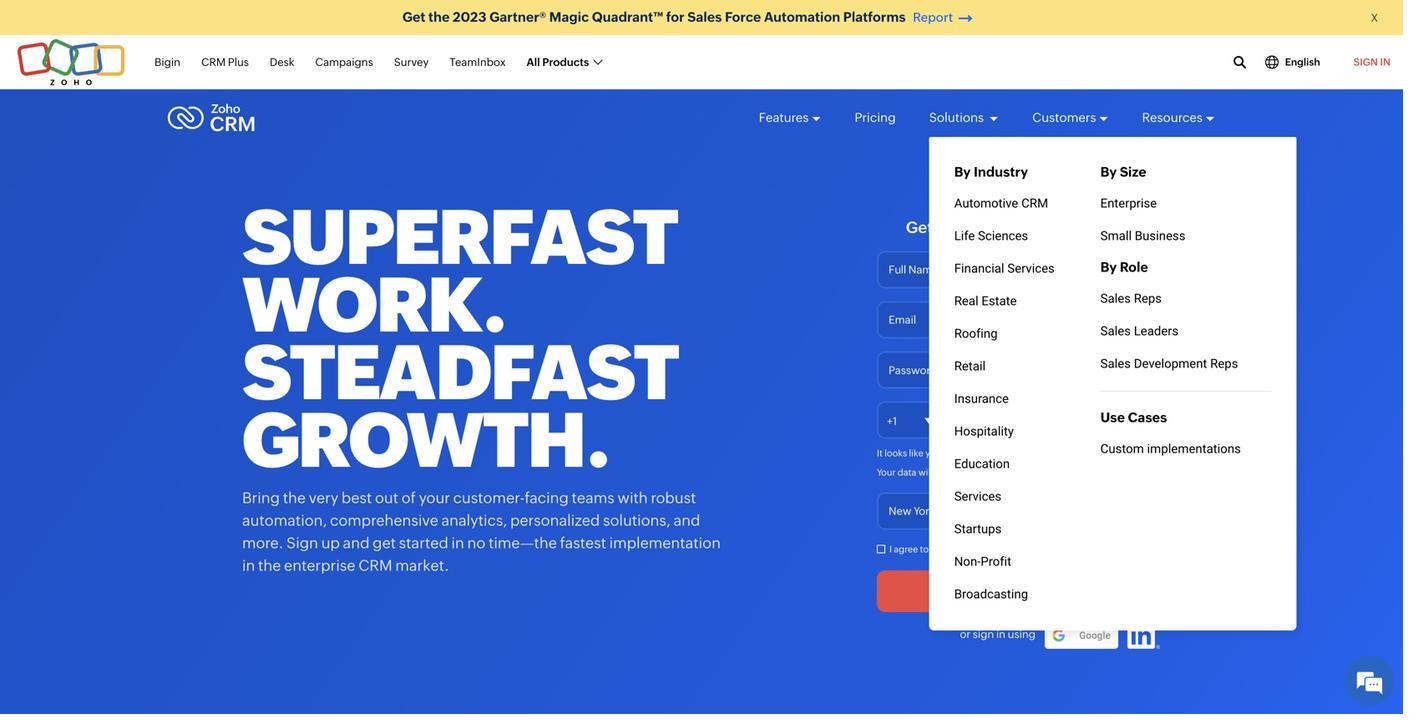 Task type: vqa. For each thing, say whether or not it's contained in the screenshot.
the mentioned.
no



Task type: locate. For each thing, give the bounding box(es) containing it.
1 horizontal spatial with
[[994, 218, 1027, 236]]

plus
[[228, 56, 249, 68]]

0 horizontal spatial with
[[618, 490, 648, 507]]

the left us
[[987, 467, 1001, 478]]

non-
[[954, 554, 981, 569]]

on
[[1076, 448, 1087, 459]]

in
[[954, 448, 962, 459], [977, 467, 985, 478], [451, 535, 464, 552], [242, 557, 255, 574], [996, 628, 1006, 641]]

by for by role
[[1101, 259, 1117, 275]]

services down 'stored'
[[954, 489, 1002, 504]]

sales down by role
[[1101, 291, 1131, 306]]

by left industry
[[954, 164, 971, 180]]

in left no in the left bottom of the page
[[451, 535, 464, 552]]

started down the automotive
[[937, 218, 991, 236]]

crm up get started with your free trial
[[1022, 196, 1048, 211]]

the up 'stored'
[[964, 448, 978, 459]]

1 horizontal spatial of
[[975, 544, 983, 555]]

teaminbox link
[[450, 47, 506, 78]]

like
[[909, 448, 924, 459]]

united
[[979, 448, 1012, 459]]

cases
[[1128, 410, 1167, 425]]

up
[[321, 535, 340, 552]]

None submit
[[877, 571, 1161, 612]]

crm left the plus
[[201, 56, 226, 68]]

0 vertical spatial crm
[[201, 56, 226, 68]]

your up analytics,
[[419, 490, 450, 507]]

sales
[[688, 9, 722, 25], [1101, 291, 1131, 306], [1101, 324, 1131, 338], [1101, 356, 1131, 371]]

1 horizontal spatial crm
[[359, 557, 392, 574]]

reps
[[1134, 291, 1162, 306], [1210, 356, 1238, 371]]

0 vertical spatial services
[[1008, 261, 1055, 276]]

0 vertical spatial of
[[402, 490, 416, 507]]

1 vertical spatial your
[[1089, 448, 1108, 459]]

get
[[373, 535, 396, 552]]

i agree to the terms of service
[[890, 544, 1017, 555]]

and down robust
[[674, 512, 700, 529]]

0 vertical spatial and
[[674, 512, 700, 529]]

sign
[[1354, 56, 1378, 68]]

reps up sales leaders
[[1134, 291, 1162, 306]]

products
[[542, 56, 589, 68]]

insurance link
[[929, 383, 1101, 415]]

small business link
[[1101, 220, 1272, 252]]

implementations
[[1147, 441, 1241, 456]]

services down life sciences 'link'
[[1008, 261, 1055, 276]]

started up the market.
[[399, 535, 448, 552]]

by left role
[[1101, 259, 1117, 275]]

and right up on the bottom of the page
[[343, 535, 370, 552]]

crm down get at the bottom of page
[[359, 557, 392, 574]]

automotive
[[954, 196, 1018, 211]]

growth.
[[242, 397, 609, 484]]

education
[[954, 457, 1010, 471]]

facing
[[525, 490, 569, 507]]

your left ip
[[1089, 448, 1108, 459]]

by industry
[[954, 164, 1028, 180]]

superfast
[[242, 194, 677, 281]]

custom implementations link
[[1101, 433, 1272, 465]]

0 horizontal spatial of
[[402, 490, 416, 507]]

your left free
[[1031, 218, 1065, 236]]

stored
[[948, 467, 975, 478]]

get left life
[[906, 218, 933, 236]]

1 vertical spatial get
[[906, 218, 933, 236]]

it
[[877, 448, 883, 459]]

sales leaders
[[1101, 324, 1179, 338]]

1 horizontal spatial get
[[906, 218, 933, 236]]

life sciences
[[954, 228, 1028, 243]]

development
[[1134, 356, 1207, 371]]

automotive  crm
[[954, 196, 1048, 211]]

customer-
[[453, 490, 525, 507]]

your inside superfast work. steadfast growth. bring the very best out of your customer-facing teams with robust automation, comprehensive analytics, personalized solutions, and more. sign up and get started in no time—the fastest implementation in the enterprise crm market.
[[419, 490, 450, 507]]

looks
[[885, 448, 907, 459]]

in right sign
[[996, 628, 1006, 641]]

get for get the 2023 gartner® magic quadrant™ for sales force automation platforms report
[[403, 9, 426, 25]]

free
[[1069, 218, 1099, 236]]

the right to
[[931, 544, 945, 555]]

1 horizontal spatial your
[[1031, 218, 1065, 236]]

0 horizontal spatial your
[[419, 490, 450, 507]]

0 horizontal spatial reps
[[1134, 291, 1162, 306]]

sales right for
[[688, 9, 722, 25]]

campaigns
[[315, 56, 373, 68]]

0 vertical spatial reps
[[1134, 291, 1162, 306]]

financial
[[954, 261, 1005, 276]]

by for by industry
[[954, 164, 971, 180]]

in
[[1380, 56, 1391, 68]]

sales reps link
[[1101, 282, 1272, 315]]

your for like
[[1089, 448, 1108, 459]]

your
[[1031, 218, 1065, 236], [1089, 448, 1108, 459], [419, 490, 450, 507]]

in right 'stored'
[[977, 467, 985, 478]]

1 vertical spatial reps
[[1210, 356, 1238, 371]]

0 vertical spatial get
[[403, 9, 426, 25]]

in right you're in the bottom right of the page
[[954, 448, 962, 459]]

hospitality link
[[929, 415, 1101, 448]]

small
[[1101, 228, 1132, 243]]

solutions link
[[929, 95, 999, 140]]

ip
[[1110, 448, 1118, 459]]

0 vertical spatial your
[[1031, 218, 1065, 236]]

1 vertical spatial crm
[[1022, 196, 1048, 211]]

with
[[994, 218, 1027, 236], [618, 490, 648, 507]]

and
[[674, 512, 700, 529], [343, 535, 370, 552]]

1 horizontal spatial started
[[937, 218, 991, 236]]

of right terms
[[975, 544, 983, 555]]

teaminbox
[[450, 56, 506, 68]]

retail link
[[929, 350, 1101, 383]]

be
[[935, 467, 946, 478]]

reps inside sales development reps link
[[1210, 356, 1238, 371]]

1 horizontal spatial and
[[674, 512, 700, 529]]

resources
[[1142, 110, 1203, 125]]

role
[[1120, 259, 1148, 275]]

broadcasting
[[954, 587, 1028, 601]]

will
[[919, 467, 933, 478]]

0 horizontal spatial get
[[403, 9, 426, 25]]

of inside superfast work. steadfast growth. bring the very best out of your customer-facing teams with robust automation, comprehensive analytics, personalized solutions, and more. sign up and get started in no time—the fastest implementation in the enterprise crm market.
[[402, 490, 416, 507]]

platforms
[[843, 9, 906, 25]]

implementation
[[609, 535, 721, 552]]

states
[[1014, 448, 1046, 459]]

desk link
[[270, 47, 294, 78]]

crm inside superfast work. steadfast growth. bring the very best out of your customer-facing teams with robust automation, comprehensive analytics, personalized solutions, and more. sign up and get started in no time—the fastest implementation in the enterprise crm market.
[[359, 557, 392, 574]]

get the 2023 gartner® magic quadrant™ for sales force automation platforms report
[[403, 9, 953, 25]]

1 vertical spatial with
[[618, 490, 648, 507]]

by
[[954, 164, 971, 180], [1101, 164, 1117, 180], [1101, 259, 1117, 275]]

0 horizontal spatial started
[[399, 535, 448, 552]]

sign
[[287, 535, 318, 552]]

2 horizontal spatial your
[[1089, 448, 1108, 459]]

features link
[[759, 95, 821, 140]]

1 vertical spatial and
[[343, 535, 370, 552]]

business
[[1135, 228, 1186, 243]]

2 horizontal spatial crm
[[1022, 196, 1048, 211]]

all products link
[[527, 47, 602, 78]]

trial
[[1103, 218, 1132, 236]]

terms
[[947, 544, 973, 555]]

sales down sales leaders
[[1101, 356, 1131, 371]]

very
[[309, 490, 339, 507]]

get up survey
[[403, 9, 426, 25]]

based
[[1048, 448, 1074, 459]]

reps down sales leaders link
[[1210, 356, 1238, 371]]

to
[[920, 544, 929, 555]]

pricing link
[[855, 95, 896, 140]]

1 vertical spatial of
[[975, 544, 983, 555]]

get started with your free trial
[[906, 218, 1132, 236]]

enterprise
[[284, 557, 355, 574]]

the left 2023
[[428, 9, 450, 25]]

2 vertical spatial crm
[[359, 557, 392, 574]]

sign in link
[[1341, 46, 1403, 79]]

0 horizontal spatial services
[[954, 489, 1002, 504]]

1 horizontal spatial reps
[[1210, 356, 1238, 371]]

sales reps
[[1101, 291, 1162, 306]]

2023
[[453, 9, 487, 25]]

1 vertical spatial started
[[399, 535, 448, 552]]

data
[[898, 467, 917, 478]]

2 vertical spatial your
[[419, 490, 450, 507]]

sales down sales reps
[[1101, 324, 1131, 338]]

magic
[[549, 9, 589, 25]]

survey
[[394, 56, 429, 68]]

of right out
[[402, 490, 416, 507]]

0 vertical spatial started
[[937, 218, 991, 236]]

by left size
[[1101, 164, 1117, 180]]



Task type: describe. For each thing, give the bounding box(es) containing it.
analytics,
[[441, 512, 507, 529]]

by for by size
[[1101, 164, 1117, 180]]

1 vertical spatial services
[[954, 489, 1002, 504]]

roofing
[[954, 326, 998, 341]]

or
[[960, 628, 971, 641]]

steadfast
[[242, 330, 678, 416]]

survey link
[[394, 47, 429, 78]]

by role
[[1101, 259, 1148, 275]]

customers
[[1033, 110, 1096, 125]]

sales for sales reps
[[1101, 291, 1131, 306]]

roofing link
[[929, 317, 1101, 350]]

use
[[1101, 410, 1125, 425]]

the down more.
[[258, 557, 281, 574]]

robust
[[651, 490, 696, 507]]

retail
[[954, 359, 986, 373]]

fastest
[[560, 535, 606, 552]]

crm plus link
[[201, 47, 249, 78]]

life sciences link
[[929, 220, 1101, 252]]

1 horizontal spatial services
[[1008, 261, 1055, 276]]

estate
[[982, 294, 1017, 308]]

you're
[[926, 448, 952, 459]]

sales for sales leaders
[[1101, 324, 1131, 338]]

0 horizontal spatial crm
[[201, 56, 226, 68]]

automation,
[[242, 512, 327, 529]]

the up automation,
[[283, 490, 306, 507]]

small business
[[1101, 228, 1186, 243]]

sign in
[[1354, 56, 1391, 68]]

financial services link
[[929, 252, 1101, 285]]

0 vertical spatial with
[[994, 218, 1027, 236]]

report
[[913, 10, 953, 25]]

features
[[759, 110, 809, 125]]

sciences
[[978, 228, 1028, 243]]

crm plus
[[201, 56, 249, 68]]

automation
[[764, 9, 840, 25]]

no
[[467, 535, 486, 552]]

custom implementations
[[1101, 441, 1241, 456]]

non-profit link
[[929, 545, 1101, 578]]

reps inside sales reps link
[[1134, 291, 1162, 306]]

solutions,
[[603, 512, 671, 529]]

time—the
[[489, 535, 557, 552]]

sales leaders link
[[1101, 315, 1272, 347]]

all
[[527, 56, 540, 68]]

your for steadfast
[[419, 490, 450, 507]]

started inside superfast work. steadfast growth. bring the very best out of your customer-facing teams with robust automation, comprehensive analytics, personalized solutions, and more. sign up and get started in no time—the fastest implementation in the enterprise crm market.
[[399, 535, 448, 552]]

custom
[[1101, 441, 1144, 456]]

sign
[[973, 628, 994, 641]]

for
[[666, 9, 685, 25]]

+1
[[887, 415, 897, 428]]

with inside superfast work. steadfast growth. bring the very best out of your customer-facing teams with robust automation, comprehensive analytics, personalized solutions, and more. sign up and get started in no time—the fastest implementation in the enterprise crm market.
[[618, 490, 648, 507]]

gartner®
[[490, 9, 546, 25]]

zoho crm logo image
[[167, 99, 256, 136]]

solutions
[[929, 110, 987, 125]]

broadcasting link
[[929, 578, 1101, 611]]

0 horizontal spatial and
[[343, 535, 370, 552]]

it looks like you're in the united states based on your ip .
[[877, 448, 1121, 459]]

use cases
[[1101, 410, 1167, 425]]

market.
[[395, 557, 449, 574]]

superfast work. steadfast growth. bring the very best out of your customer-facing teams with robust automation, comprehensive analytics, personalized solutions, and more. sign up and get started in no time—the fastest implementation in the enterprise crm market.
[[242, 194, 721, 574]]

us
[[1002, 467, 1014, 478]]

leaders
[[1134, 324, 1179, 338]]

non-profit
[[954, 554, 1012, 569]]

real estate
[[954, 294, 1017, 308]]

x
[[1371, 12, 1378, 24]]

life
[[954, 228, 975, 243]]

your data will be stored in the us
[[877, 467, 1016, 478]]

industry
[[974, 164, 1028, 180]]

english
[[1285, 56, 1320, 68]]

desk
[[270, 56, 294, 68]]

by size
[[1101, 164, 1147, 180]]

get for get started with your free trial
[[906, 218, 933, 236]]

i
[[890, 544, 892, 555]]

comprehensive
[[330, 512, 438, 529]]

bigin
[[155, 56, 180, 68]]

education link
[[929, 448, 1101, 480]]

quadrant™
[[592, 9, 663, 25]]

enterprise
[[1101, 196, 1157, 211]]

sales for sales development reps
[[1101, 356, 1131, 371]]

startups link
[[929, 513, 1101, 545]]

sales development reps link
[[1101, 347, 1272, 392]]

insurance
[[954, 391, 1009, 406]]

in down more.
[[242, 557, 255, 574]]

.
[[1118, 448, 1121, 459]]

resources link
[[1142, 95, 1215, 140]]

services link
[[929, 480, 1101, 513]]

personalized
[[510, 512, 600, 529]]

enterprise link
[[1101, 187, 1272, 220]]

size
[[1120, 164, 1147, 180]]



